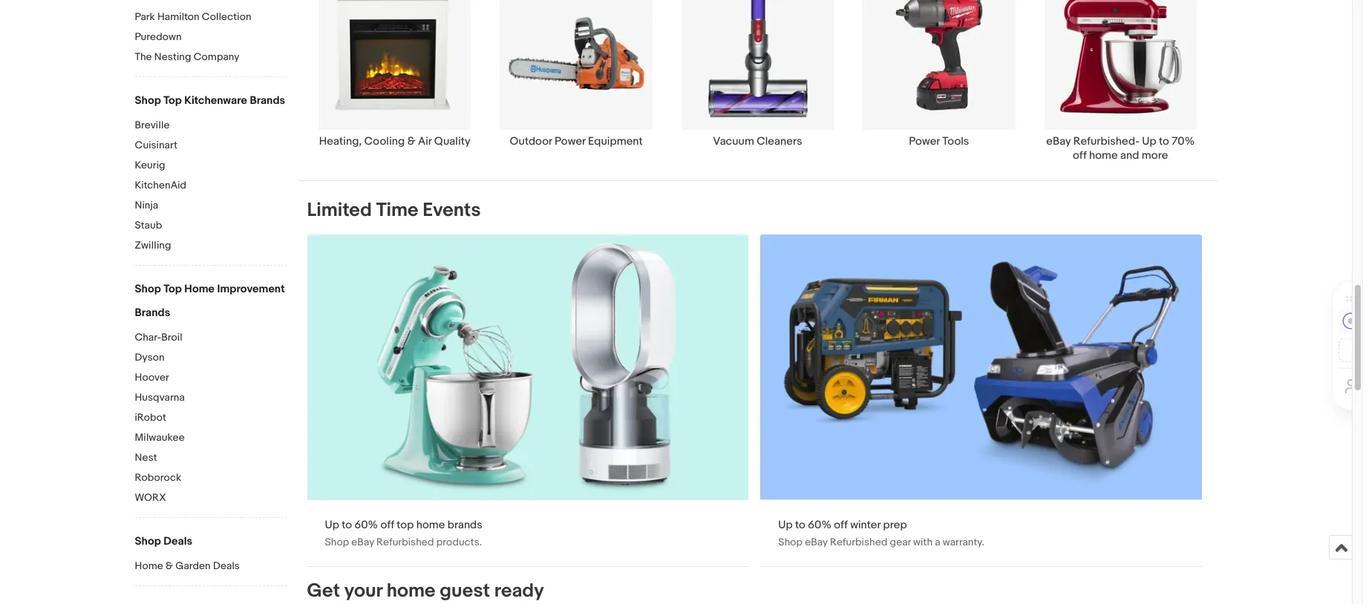 Task type: locate. For each thing, give the bounding box(es) containing it.
top inside the shop top home improvement brands
[[163, 282, 182, 296]]

2 horizontal spatial up
[[1142, 134, 1157, 148]]

off left and
[[1073, 148, 1087, 162]]

milwaukee link
[[135, 431, 287, 446]]

1 vertical spatial top
[[163, 282, 182, 296]]

power left tools
[[909, 134, 940, 148]]

ninja link
[[135, 199, 287, 213]]

power inside outdoor power equipment "link"
[[555, 134, 586, 148]]

refurbished down top in the left bottom of the page
[[377, 536, 434, 548]]

None text field
[[307, 234, 749, 566], [761, 234, 1202, 566], [307, 234, 749, 566], [761, 234, 1202, 566]]

gear
[[890, 536, 911, 548]]

husqvarna link
[[135, 391, 287, 405]]

0 horizontal spatial refurbished
[[377, 536, 434, 548]]

& left air
[[407, 134, 416, 148]]

winter
[[850, 518, 881, 532]]

shop top kitchenware brands
[[135, 94, 285, 108]]

hoover
[[135, 371, 169, 384]]

shop deals
[[135, 535, 192, 549]]

60%
[[355, 518, 378, 532], [808, 518, 832, 532]]

2 power from the left
[[909, 134, 940, 148]]

cleaners
[[757, 134, 802, 148]]

keurig link
[[135, 159, 287, 173]]

milwaukee
[[135, 431, 185, 444]]

0 horizontal spatial power
[[555, 134, 586, 148]]

2 horizontal spatial off
[[1073, 148, 1087, 162]]

hoover link
[[135, 371, 287, 385]]

park hamilton collection puredown the nesting company
[[135, 10, 251, 63]]

1 refurbished from the left
[[377, 536, 434, 548]]

to for up to 60% off winter prep
[[795, 518, 806, 532]]

refurbished inside "up to 60% off top home brands shop ebay refurbished products."
[[377, 536, 434, 548]]

heating, cooling & air quality
[[319, 134, 471, 148]]

breville link
[[135, 119, 287, 133]]

2 horizontal spatial to
[[1159, 134, 1170, 148]]

60% left top in the left bottom of the page
[[355, 518, 378, 532]]

0 vertical spatial home
[[184, 282, 215, 296]]

0 vertical spatial brands
[[250, 94, 285, 108]]

1 60% from the left
[[355, 518, 378, 532]]

tools
[[943, 134, 969, 148]]

0 horizontal spatial to
[[342, 518, 352, 532]]

kitchenaid link
[[135, 179, 287, 193]]

cuisinart
[[135, 139, 178, 151]]

up to 60% off top home brands shop ebay refurbished products.
[[325, 518, 483, 548]]

2 top from the top
[[163, 282, 182, 296]]

off inside "up to 60% off top home brands shop ebay refurbished products."
[[381, 518, 394, 532]]

refurbished down winter
[[830, 536, 888, 548]]

1 vertical spatial brands
[[135, 306, 170, 320]]

1 horizontal spatial power
[[909, 134, 940, 148]]

power tools link
[[849, 0, 1030, 162]]

shop inside the up to 60% off winter prep shop ebay refurbished gear with a warranty.
[[778, 536, 803, 548]]

zwilling link
[[135, 239, 287, 253]]

1 horizontal spatial ebay
[[805, 536, 828, 548]]

home down shop deals
[[135, 560, 163, 573]]

ebay refurbished- up to 70% off home and more
[[1047, 134, 1195, 162]]

home
[[184, 282, 215, 296], [135, 560, 163, 573]]

park hamilton collection link
[[135, 10, 287, 25]]

keurig
[[135, 159, 165, 172]]

& left garden
[[166, 560, 173, 573]]

ebay
[[1047, 134, 1071, 148], [351, 536, 374, 548], [805, 536, 828, 548]]

ebay inside "up to 60% off top home brands shop ebay refurbished products."
[[351, 536, 374, 548]]

shop for shop top kitchenware brands
[[135, 94, 161, 108]]

off for up to 60% off top home brands
[[381, 518, 394, 532]]

power tools
[[909, 134, 969, 148]]

to inside "up to 60% off top home brands shop ebay refurbished products."
[[342, 518, 352, 532]]

home down zwilling link in the top of the page
[[184, 282, 215, 296]]

0 horizontal spatial &
[[166, 560, 173, 573]]

0 horizontal spatial 60%
[[355, 518, 378, 532]]

0 horizontal spatial ebay
[[351, 536, 374, 548]]

equipment
[[588, 134, 643, 148]]

1 horizontal spatial 60%
[[808, 518, 832, 532]]

up inside "up to 60% off top home brands shop ebay refurbished products."
[[325, 518, 339, 532]]

brands right kitchenware
[[250, 94, 285, 108]]

company
[[194, 50, 239, 63]]

heating, cooling & air quality link
[[304, 0, 486, 162]]

home right top in the left bottom of the page
[[416, 518, 445, 532]]

off
[[1073, 148, 1087, 162], [381, 518, 394, 532], [834, 518, 848, 532]]

deals
[[163, 535, 192, 549], [213, 560, 240, 573]]

60% for top
[[355, 518, 378, 532]]

&
[[407, 134, 416, 148], [166, 560, 173, 573]]

2 60% from the left
[[808, 518, 832, 532]]

0 horizontal spatial deals
[[163, 535, 192, 549]]

1 top from the top
[[163, 94, 182, 108]]

1 vertical spatial home
[[135, 560, 163, 573]]

60% left winter
[[808, 518, 832, 532]]

to left top in the left bottom of the page
[[342, 518, 352, 532]]

roborock
[[135, 472, 181, 484]]

get your home guest ready
[[307, 580, 544, 603]]

off left winter
[[834, 518, 848, 532]]

0 horizontal spatial off
[[381, 518, 394, 532]]

get
[[307, 580, 340, 603]]

0 horizontal spatial up
[[325, 518, 339, 532]]

home right your
[[387, 580, 436, 603]]

products.
[[436, 536, 482, 548]]

off left top in the left bottom of the page
[[381, 518, 394, 532]]

refurbished-
[[1074, 134, 1140, 148]]

1 horizontal spatial home
[[184, 282, 215, 296]]

1 horizontal spatial to
[[795, 518, 806, 532]]

to left '70%'
[[1159, 134, 1170, 148]]

guest
[[440, 580, 490, 603]]

0 vertical spatial &
[[407, 134, 416, 148]]

0 horizontal spatial brands
[[135, 306, 170, 320]]

shop for shop top home improvement brands
[[135, 282, 161, 296]]

60% inside the up to 60% off winter prep shop ebay refurbished gear with a warranty.
[[808, 518, 832, 532]]

1 horizontal spatial off
[[834, 518, 848, 532]]

1 vertical spatial &
[[166, 560, 173, 573]]

to inside ebay refurbished- up to 70% off home and more
[[1159, 134, 1170, 148]]

power inside power tools link
[[909, 134, 940, 148]]

top down zwilling
[[163, 282, 182, 296]]

deals right garden
[[213, 560, 240, 573]]

top up breville
[[163, 94, 182, 108]]

staub link
[[135, 219, 287, 233]]

garden
[[175, 560, 211, 573]]

2 vertical spatial home
[[387, 580, 436, 603]]

warranty.
[[943, 536, 985, 548]]

to left winter
[[795, 518, 806, 532]]

1 power from the left
[[555, 134, 586, 148]]

to
[[1159, 134, 1170, 148], [342, 518, 352, 532], [795, 518, 806, 532]]

power right the outdoor
[[555, 134, 586, 148]]

collection
[[202, 10, 251, 23]]

brands up char-
[[135, 306, 170, 320]]

brands inside the shop top home improvement brands
[[135, 306, 170, 320]]

shop
[[135, 94, 161, 108], [135, 282, 161, 296], [135, 535, 161, 549], [325, 536, 349, 548], [778, 536, 803, 548]]

home left and
[[1089, 148, 1118, 162]]

home
[[1089, 148, 1118, 162], [416, 518, 445, 532], [387, 580, 436, 603]]

shop inside the shop top home improvement brands
[[135, 282, 161, 296]]

ebay inside ebay refurbished- up to 70% off home and more
[[1047, 134, 1071, 148]]

1 horizontal spatial refurbished
[[830, 536, 888, 548]]

2 refurbished from the left
[[830, 536, 888, 548]]

the
[[135, 50, 152, 63]]

off inside ebay refurbished- up to 70% off home and more
[[1073, 148, 1087, 162]]

home & garden deals
[[135, 560, 240, 573]]

0 vertical spatial home
[[1089, 148, 1118, 162]]

shop top home improvement brands
[[135, 282, 285, 320]]

husqvarna
[[135, 391, 185, 404]]

up inside the up to 60% off winter prep shop ebay refurbished gear with a warranty.
[[778, 518, 793, 532]]

time
[[376, 199, 419, 222]]

deals up 'home & garden deals'
[[163, 535, 192, 549]]

1 horizontal spatial &
[[407, 134, 416, 148]]

refurbished
[[377, 536, 434, 548], [830, 536, 888, 548]]

refurbished inside the up to 60% off winter prep shop ebay refurbished gear with a warranty.
[[830, 536, 888, 548]]

to inside the up to 60% off winter prep shop ebay refurbished gear with a warranty.
[[795, 518, 806, 532]]

1 horizontal spatial up
[[778, 518, 793, 532]]

60% inside "up to 60% off top home brands shop ebay refurbished products."
[[355, 518, 378, 532]]

dyson link
[[135, 351, 287, 365]]

2 horizontal spatial ebay
[[1047, 134, 1071, 148]]

1 vertical spatial deals
[[213, 560, 240, 573]]

prep
[[883, 518, 907, 532]]

1 horizontal spatial deals
[[213, 560, 240, 573]]

off inside the up to 60% off winter prep shop ebay refurbished gear with a warranty.
[[834, 518, 848, 532]]

0 vertical spatial top
[[163, 94, 182, 108]]

worx link
[[135, 492, 287, 506]]

0 horizontal spatial home
[[135, 560, 163, 573]]

your
[[344, 580, 382, 603]]

ebay inside the up to 60% off winter prep shop ebay refurbished gear with a warranty.
[[805, 536, 828, 548]]

top
[[163, 94, 182, 108], [163, 282, 182, 296]]

1 vertical spatial home
[[416, 518, 445, 532]]



Task type: describe. For each thing, give the bounding box(es) containing it.
shop for shop deals
[[135, 535, 161, 549]]

kitchenware
[[184, 94, 247, 108]]

zwilling
[[135, 239, 171, 252]]

broil
[[161, 331, 182, 344]]

up for up to 60% off top home brands
[[325, 518, 339, 532]]

vacuum cleaners link
[[667, 0, 849, 162]]

cuisinart link
[[135, 139, 287, 153]]

70%
[[1172, 134, 1195, 148]]

outdoor power equipment link
[[486, 0, 667, 162]]

limited
[[307, 199, 372, 222]]

top
[[397, 518, 414, 532]]

60% for winter
[[808, 518, 832, 532]]

home & garden deals link
[[135, 560, 287, 574]]

top for home
[[163, 282, 182, 296]]

irobot
[[135, 411, 166, 424]]

breville
[[135, 119, 170, 131]]

up for up to 60% off winter prep
[[778, 518, 793, 532]]

1 horizontal spatial brands
[[250, 94, 285, 108]]

cooling
[[364, 134, 405, 148]]

ninja
[[135, 199, 158, 212]]

0 vertical spatial deals
[[163, 535, 192, 549]]

irobot link
[[135, 411, 287, 425]]

puredown
[[135, 30, 182, 43]]

char-broil dyson hoover husqvarna irobot milwaukee nest roborock worx
[[135, 331, 185, 504]]

outdoor
[[510, 134, 552, 148]]

to for up to 60% off top home brands
[[342, 518, 352, 532]]

worx
[[135, 492, 166, 504]]

and
[[1121, 148, 1139, 162]]

events
[[423, 199, 481, 222]]

breville cuisinart keurig kitchenaid ninja staub zwilling
[[135, 119, 186, 252]]

hamilton
[[157, 10, 200, 23]]

with
[[913, 536, 933, 548]]

char-broil link
[[135, 331, 287, 345]]

up to 60% off winter prep shop ebay refurbished gear with a warranty.
[[778, 518, 985, 548]]

more
[[1142, 148, 1168, 162]]

brands
[[448, 518, 483, 532]]

home inside the shop top home improvement brands
[[184, 282, 215, 296]]

home inside "up to 60% off top home brands shop ebay refurbished products."
[[416, 518, 445, 532]]

home inside ebay refurbished- up to 70% off home and more
[[1089, 148, 1118, 162]]

nest
[[135, 451, 157, 464]]

vacuum
[[713, 134, 754, 148]]

shop inside "up to 60% off top home brands shop ebay refurbished products."
[[325, 536, 349, 548]]

staub
[[135, 219, 162, 232]]

up inside ebay refurbished- up to 70% off home and more
[[1142, 134, 1157, 148]]

ready
[[494, 580, 544, 603]]

roborock link
[[135, 472, 287, 486]]

kitchenaid
[[135, 179, 186, 192]]

puredown link
[[135, 30, 287, 45]]

ebay refurbished- up to 70% off home and more link
[[1030, 0, 1211, 162]]

dyson
[[135, 351, 165, 364]]

char-
[[135, 331, 161, 344]]

nest link
[[135, 451, 287, 466]]

park
[[135, 10, 155, 23]]

air
[[418, 134, 432, 148]]

quality
[[434, 134, 471, 148]]

the nesting company link
[[135, 50, 287, 65]]

improvement
[[217, 282, 285, 296]]

heating,
[[319, 134, 362, 148]]

off for up to 60% off winter prep
[[834, 518, 848, 532]]

vacuum cleaners
[[713, 134, 802, 148]]

top for kitchenware
[[163, 94, 182, 108]]

limited time events
[[307, 199, 481, 222]]

a
[[935, 536, 940, 548]]

nesting
[[154, 50, 191, 63]]

outdoor power equipment
[[510, 134, 643, 148]]



Task type: vqa. For each thing, say whether or not it's contained in the screenshot.
Drones
no



